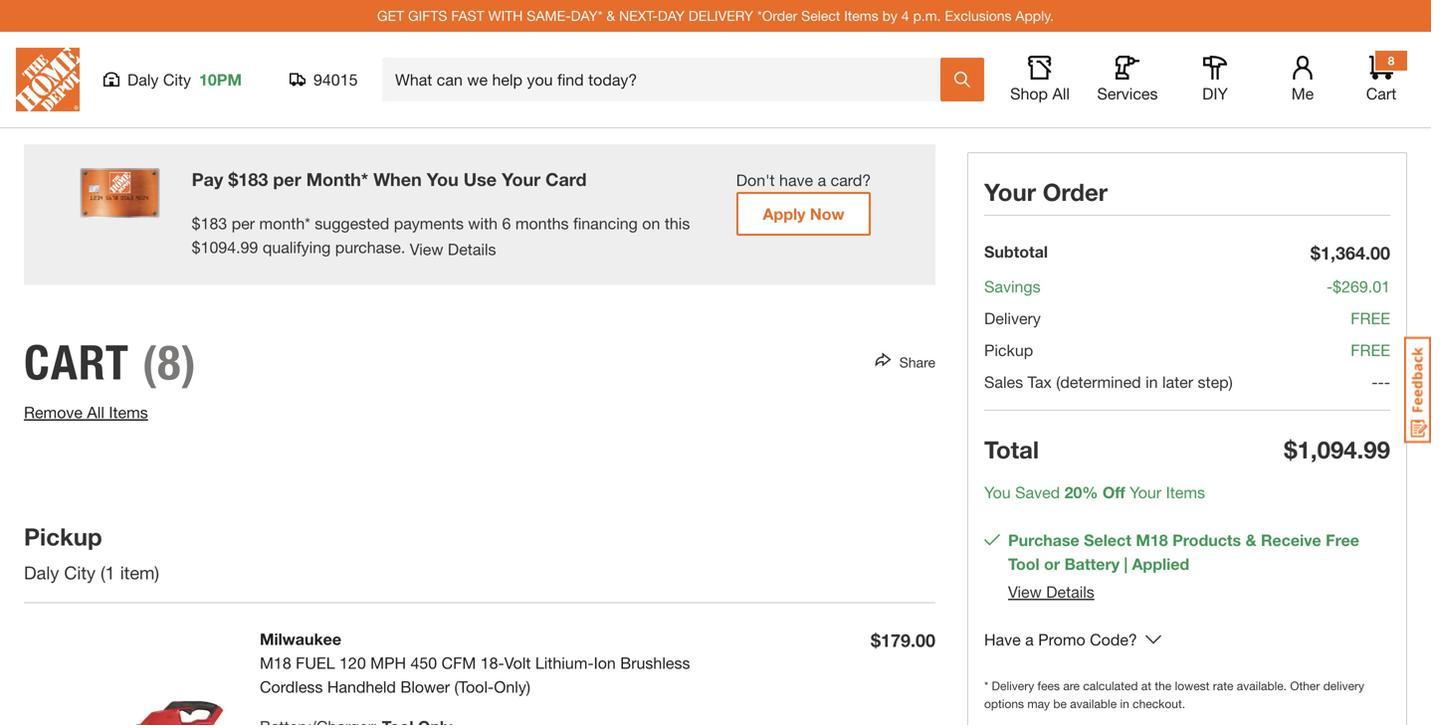 Task type: describe. For each thing, give the bounding box(es) containing it.
1 vertical spatial view details button
[[1008, 583, 1095, 602]]

0 vertical spatial $
[[228, 169, 238, 190]]

1 vertical spatial items
[[109, 403, 148, 422]]

all for remove
[[87, 403, 104, 422]]

promo
[[1038, 631, 1086, 649]]

exclusions
[[945, 7, 1012, 24]]

are
[[1063, 679, 1080, 693]]

$179.00
[[871, 630, 936, 651]]

4
[[902, 7, 909, 24]]

---
[[1372, 373, 1391, 392]]

me button
[[1271, 56, 1335, 104]]

card?
[[831, 171, 871, 190]]

available.
[[1237, 679, 1287, 693]]

94015 button
[[290, 70, 358, 90]]

you saved 20% off your item s
[[984, 483, 1205, 502]]

gifts
[[408, 7, 447, 24]]

1 vertical spatial pickup
[[24, 522, 102, 551]]

get
[[377, 7, 404, 24]]

same-
[[527, 7, 571, 24]]

payments
[[394, 214, 464, 233]]

1094.99
[[201, 238, 258, 257]]

tool
[[1008, 555, 1040, 574]]

0 horizontal spatial you
[[427, 169, 459, 190]]

(determined
[[1056, 373, 1141, 392]]

day
[[658, 7, 685, 24]]

step)
[[1198, 373, 1233, 392]]

all for shop
[[1053, 84, 1070, 103]]

10pm
[[199, 70, 242, 89]]

city for (
[[64, 562, 96, 584]]

apply now button
[[736, 192, 871, 236]]

(8)
[[142, 334, 197, 392]]

shop all
[[1010, 84, 1070, 103]]

services
[[1097, 84, 1158, 103]]

lowest
[[1175, 679, 1210, 693]]

receive
[[1261, 531, 1322, 550]]

products
[[1173, 531, 1241, 550]]

on
[[642, 214, 660, 233]]

|
[[1124, 555, 1128, 574]]

remove all items
[[24, 403, 148, 422]]

financing
[[573, 214, 638, 233]]

diy button
[[1183, 56, 1247, 104]]

6
[[502, 214, 511, 233]]

-$269.01
[[1327, 277, 1391, 296]]

fuel
[[296, 654, 335, 673]]

20%
[[1065, 483, 1098, 502]]

brushless
[[620, 654, 690, 673]]

total
[[984, 435, 1039, 464]]

savings
[[984, 277, 1041, 296]]

next-
[[619, 7, 658, 24]]

1 vertical spatial 183
[[201, 214, 227, 233]]

month*
[[306, 169, 368, 190]]

be
[[1053, 697, 1067, 711]]

8
[[1388, 54, 1395, 68]]

cart (8)
[[24, 334, 197, 392]]

or
[[1044, 555, 1060, 574]]

1094.99 qualifying purchase. view details
[[201, 238, 496, 259]]

)
[[155, 562, 159, 584]]

milwaukee
[[260, 630, 341, 649]]

(tool-
[[454, 678, 494, 697]]

delivery
[[689, 7, 753, 24]]

in inside * delivery fees are calculated at the lowest rate available. other delivery options may be available in checkout.
[[1120, 697, 1130, 711]]

$1,364.00
[[1311, 242, 1391, 264]]

1 vertical spatial $
[[192, 214, 201, 233]]

checkout.
[[1133, 697, 1186, 711]]

1
[[105, 562, 115, 584]]

view inside 1094.99 qualifying purchase. view details
[[410, 240, 443, 259]]

your order
[[984, 178, 1108, 206]]

pay
[[192, 169, 223, 190]]

m18 inside milwaukee m18 fuel 120 mph 450 cfm 18-volt lithium-ion brushless cordless handheld blower (tool-only)
[[260, 654, 291, 673]]

delivery inside * delivery fees are calculated at the lowest rate available. other delivery options may be available in checkout.
[[992, 679, 1034, 693]]

card
[[546, 169, 587, 190]]

share
[[900, 354, 936, 371]]

0 horizontal spatial view details button
[[410, 237, 496, 261]]

applied
[[1132, 555, 1190, 574]]

0 horizontal spatial a
[[818, 171, 826, 190]]

remove all items link
[[24, 403, 148, 422]]

$269.01
[[1333, 277, 1391, 296]]

free
[[1326, 531, 1360, 550]]

lithium-
[[535, 654, 594, 673]]

1 vertical spatial per
[[232, 214, 255, 233]]

shop
[[1010, 84, 1048, 103]]

*
[[984, 679, 989, 693]]

calculated
[[1083, 679, 1138, 693]]

1 vertical spatial view
[[1008, 583, 1042, 602]]

cfm
[[442, 654, 476, 673]]

get gifts fast with same-day* & next-day delivery *order select items by 4 p.m. exclusions apply.
[[377, 7, 1054, 24]]

months
[[515, 214, 569, 233]]

mph
[[370, 654, 406, 673]]



Task type: locate. For each thing, give the bounding box(es) containing it.
1 horizontal spatial in
[[1146, 373, 1158, 392]]

all inside button
[[1053, 84, 1070, 103]]

per up 1094.99
[[232, 214, 255, 233]]

have a promo code? link
[[984, 628, 1138, 653]]

& inside purchase select m18 products & receive free tool or battery
[[1246, 531, 1257, 550]]

later
[[1163, 373, 1194, 392]]

feedback link image
[[1404, 336, 1431, 444]]

milwaukee m18 fuel 120 mph 450 cfm 18-volt lithium-ion brushless cordless handheld blower (tool-only)
[[260, 630, 690, 697]]

all right shop
[[1053, 84, 1070, 103]]

battery
[[1065, 555, 1120, 574]]

1 vertical spatial select
[[1084, 531, 1132, 550]]

m18 up cordless
[[260, 654, 291, 673]]

0 horizontal spatial view
[[410, 240, 443, 259]]

details down or
[[1046, 583, 1095, 602]]

1 horizontal spatial all
[[1053, 84, 1070, 103]]

& right day*
[[607, 7, 615, 24]]

0 horizontal spatial details
[[448, 240, 496, 259]]

may
[[1028, 697, 1050, 711]]

don't
[[736, 171, 775, 190]]

2 horizontal spatial your
[[1130, 483, 1162, 502]]

in left later
[[1146, 373, 1158, 392]]

don't have a card?
[[736, 171, 871, 190]]

all right remove
[[87, 403, 104, 422]]

handheld
[[327, 678, 396, 697]]

1 vertical spatial daly
[[24, 562, 59, 584]]

0 vertical spatial per
[[273, 169, 301, 190]]

2 free from the top
[[1351, 341, 1391, 360]]

available
[[1070, 697, 1117, 711]]

select right *order
[[801, 7, 840, 24]]

view down the tool on the bottom of page
[[1008, 583, 1042, 602]]

$ right the "pay"
[[228, 169, 238, 190]]

view details button down payments
[[410, 237, 496, 261]]

only)
[[494, 678, 531, 697]]

0 vertical spatial all
[[1053, 84, 1070, 103]]

purchase select m18 products & receive free tool or battery
[[1008, 531, 1360, 574]]

0 horizontal spatial your
[[502, 169, 541, 190]]

$ down the "pay"
[[192, 238, 201, 257]]

presentation image
[[80, 168, 160, 218]]

1 horizontal spatial select
[[1084, 531, 1132, 550]]

1 horizontal spatial view
[[1008, 583, 1042, 602]]

1 vertical spatial m18
[[260, 654, 291, 673]]

0 vertical spatial in
[[1146, 373, 1158, 392]]

0 vertical spatial select
[[801, 7, 840, 24]]

sales
[[984, 373, 1023, 392]]

the home depot logo image
[[16, 48, 80, 111]]

0 vertical spatial details
[[448, 240, 496, 259]]

What can we help you find today? search field
[[395, 59, 940, 101]]

1 vertical spatial delivery
[[992, 679, 1034, 693]]

1 horizontal spatial 183
[[238, 169, 268, 190]]

pickup
[[984, 341, 1033, 360], [24, 522, 102, 551]]

m18 up the | applied
[[1136, 531, 1168, 550]]

code?
[[1090, 631, 1138, 649]]

1 free from the top
[[1351, 309, 1391, 328]]

$ inside months financing on this $
[[192, 238, 201, 257]]

the
[[1155, 679, 1172, 693]]

0 vertical spatial you
[[427, 169, 459, 190]]

daly for daly city 10pm
[[127, 70, 159, 89]]

product image
[[24, 627, 228, 726]]

s
[[1197, 483, 1205, 502]]

pickup up sales
[[984, 341, 1033, 360]]

0 horizontal spatial per
[[232, 214, 255, 233]]

by
[[882, 7, 898, 24]]

items left by
[[844, 7, 879, 24]]

0 vertical spatial view details button
[[410, 237, 496, 261]]

0 vertical spatial m18
[[1136, 531, 1168, 550]]

free up "---"
[[1351, 341, 1391, 360]]

now
[[810, 205, 845, 223]]

0 vertical spatial items
[[844, 7, 879, 24]]

| applied
[[1120, 555, 1190, 574]]

-
[[1327, 277, 1333, 296], [1372, 373, 1378, 392], [1378, 373, 1384, 392], [1384, 373, 1391, 392]]

183 right the "pay"
[[238, 169, 268, 190]]

in down calculated
[[1120, 697, 1130, 711]]

$ up 1094.99
[[192, 214, 201, 233]]

qualifying
[[263, 238, 331, 257]]

cart 8
[[1366, 54, 1397, 103]]

your right use
[[502, 169, 541, 190]]

your
[[502, 169, 541, 190], [984, 178, 1036, 206], [1130, 483, 1162, 502]]

cart
[[24, 334, 130, 392]]

pickup up daly city ( 1 item )
[[24, 522, 102, 551]]

0 horizontal spatial &
[[607, 7, 615, 24]]

0 vertical spatial &
[[607, 7, 615, 24]]

in
[[1146, 373, 1158, 392], [1120, 697, 1130, 711]]

your right the off
[[1130, 483, 1162, 502]]

delivery down the 'savings'
[[984, 309, 1041, 328]]

0 horizontal spatial pickup
[[24, 522, 102, 551]]

0 vertical spatial 183
[[238, 169, 268, 190]]

1 horizontal spatial a
[[1025, 631, 1034, 649]]

services button
[[1096, 56, 1160, 104]]

1 vertical spatial city
[[64, 562, 96, 584]]

& left receive
[[1246, 531, 1257, 550]]

delivery
[[1324, 679, 1365, 693]]

1 vertical spatial a
[[1025, 631, 1034, 649]]

shop all button
[[1008, 56, 1072, 104]]

when
[[373, 169, 422, 190]]

1 horizontal spatial per
[[273, 169, 301, 190]]

* delivery fees are calculated at the lowest rate available. other delivery options may be available in checkout.
[[984, 679, 1365, 711]]

1 horizontal spatial you
[[984, 483, 1011, 502]]

2 vertical spatial $
[[192, 238, 201, 257]]

94015
[[314, 70, 358, 89]]

daly city 10pm
[[127, 70, 242, 89]]

0 vertical spatial pickup
[[984, 341, 1033, 360]]

item
[[1166, 483, 1197, 502]]

0 horizontal spatial items
[[109, 403, 148, 422]]

city left 10pm
[[163, 70, 191, 89]]

1 vertical spatial free
[[1351, 341, 1391, 360]]

city left ( at the left
[[64, 562, 96, 584]]

0 vertical spatial daly
[[127, 70, 159, 89]]

183
[[238, 169, 268, 190], [201, 214, 227, 233]]

0 horizontal spatial m18
[[260, 654, 291, 673]]

month*
[[259, 214, 310, 233]]

have a promo code?
[[984, 631, 1138, 649]]

0 vertical spatial city
[[163, 70, 191, 89]]

0 horizontal spatial in
[[1120, 697, 1130, 711]]

a
[[818, 171, 826, 190], [1025, 631, 1034, 649]]

1 horizontal spatial details
[[1046, 583, 1095, 602]]

view details button down or
[[1008, 583, 1095, 602]]

item
[[120, 562, 155, 584]]

120
[[339, 654, 366, 673]]

items down cart (8)
[[109, 403, 148, 422]]

0 vertical spatial view
[[410, 240, 443, 259]]

0 horizontal spatial 183
[[201, 214, 227, 233]]

1 horizontal spatial city
[[163, 70, 191, 89]]

remove
[[24, 403, 83, 422]]

0 vertical spatial delivery
[[984, 309, 1041, 328]]

free
[[1351, 309, 1391, 328], [1351, 341, 1391, 360]]

other
[[1290, 679, 1320, 693]]

items
[[844, 7, 879, 24], [109, 403, 148, 422]]

blower
[[400, 678, 450, 697]]

volt
[[504, 654, 531, 673]]

0 vertical spatial a
[[818, 171, 826, 190]]

you left 'saved'
[[984, 483, 1011, 502]]

city for 10pm
[[163, 70, 191, 89]]

1 horizontal spatial &
[[1246, 531, 1257, 550]]

cordless
[[260, 678, 323, 697]]

use
[[464, 169, 497, 190]]

0 horizontal spatial daly
[[24, 562, 59, 584]]

details down with
[[448, 240, 496, 259]]

(
[[101, 562, 105, 584]]

rate
[[1213, 679, 1234, 693]]

cart
[[1366, 84, 1397, 103]]

this
[[665, 214, 690, 233]]

1 horizontal spatial your
[[984, 178, 1036, 206]]

1 vertical spatial &
[[1246, 531, 1257, 550]]

daly for daly city ( 1 item )
[[24, 562, 59, 584]]

have
[[779, 171, 813, 190]]

delivery up "options"
[[992, 679, 1034, 693]]

1 horizontal spatial m18
[[1136, 531, 1168, 550]]

1 vertical spatial all
[[87, 403, 104, 422]]

0 horizontal spatial city
[[64, 562, 96, 584]]

m18 inside purchase select m18 products & receive free tool or battery
[[1136, 531, 1168, 550]]

view down payments
[[410, 240, 443, 259]]

1 vertical spatial you
[[984, 483, 1011, 502]]

18-
[[480, 654, 504, 673]]

options
[[984, 697, 1024, 711]]

&
[[607, 7, 615, 24], [1246, 531, 1257, 550]]

ion
[[594, 654, 616, 673]]

1 vertical spatial details
[[1046, 583, 1095, 602]]

day*
[[571, 7, 603, 24]]

0 vertical spatial free
[[1351, 309, 1391, 328]]

1 vertical spatial in
[[1120, 697, 1130, 711]]

pay $ 183 per month* when you use your card
[[192, 169, 587, 190]]

suggested
[[315, 214, 389, 233]]

select up battery
[[1084, 531, 1132, 550]]

off
[[1103, 483, 1125, 502]]

view details
[[1008, 583, 1095, 602]]

all
[[1053, 84, 1070, 103], [87, 403, 104, 422]]

you left use
[[427, 169, 459, 190]]

select
[[801, 7, 840, 24], [1084, 531, 1132, 550]]

1 horizontal spatial view details button
[[1008, 583, 1095, 602]]

1 horizontal spatial daly
[[127, 70, 159, 89]]

0 horizontal spatial all
[[87, 403, 104, 422]]

purchase.
[[335, 238, 405, 257]]

select inside purchase select m18 products & receive free tool or battery
[[1084, 531, 1132, 550]]

me
[[1292, 84, 1314, 103]]

at
[[1141, 679, 1152, 693]]

183 up 1094.99
[[201, 214, 227, 233]]

apply
[[763, 205, 806, 223]]

free down the "$269.01"
[[1351, 309, 1391, 328]]

your up "subtotal"
[[984, 178, 1036, 206]]

1 horizontal spatial pickup
[[984, 341, 1033, 360]]

fees
[[1038, 679, 1060, 693]]

have
[[984, 631, 1021, 649]]

1 horizontal spatial items
[[844, 7, 879, 24]]

daly left ( at the left
[[24, 562, 59, 584]]

details inside 1094.99 qualifying purchase. view details
[[448, 240, 496, 259]]

tax
[[1028, 373, 1052, 392]]

0 horizontal spatial select
[[801, 7, 840, 24]]

saved
[[1015, 483, 1060, 502]]

per up month* on the left top of page
[[273, 169, 301, 190]]

purchase
[[1008, 531, 1080, 550]]

per
[[273, 169, 301, 190], [232, 214, 255, 233]]

daly left 10pm
[[127, 70, 159, 89]]



Task type: vqa. For each thing, say whether or not it's contained in the screenshot.
Your Order
yes



